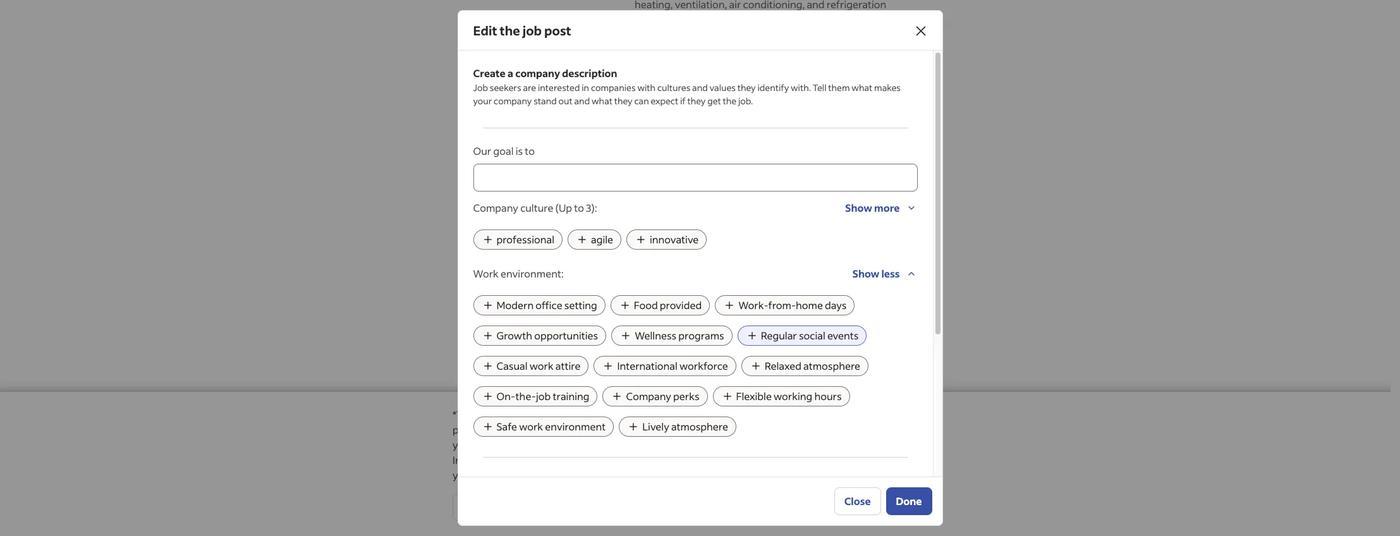 Task type: vqa. For each thing, say whether or not it's contained in the screenshot.
close icon
yes



Task type: describe. For each thing, give the bounding box(es) containing it.
description up environment:
[[521, 249, 576, 262]]

company description
[[473, 249, 576, 262]]

close
[[844, 494, 871, 508]]

show more button
[[845, 197, 918, 219]]

*the numbers provided are estimates based on past performance and do not guarantee future performance. by selecting confirm, you agree that you have reviewed and edited this job post to reflect your requirements, and that this job will be posted and applications will be processed in accordance with indeed's
[[453, 408, 935, 467]]

is inside this is an openai-powered job description. it uses information from your job, including job title, (hvac service technician) and your location, (jacksonville, fl). by using the content, you adopt it as your own and are responsible for making it true, appropriate and compliant with applicable laws.
[[651, 188, 656, 198]]

1 will from the left
[[621, 438, 636, 451]]

0 vertical spatial applications
[[512, 393, 571, 406]]

your left own
[[777, 211, 793, 221]]

provided inside edit the job post dialog
[[660, 298, 702, 312]]

our goal is to
[[473, 144, 535, 157]]

provided inside edit candidates contact you (email) element
[[733, 522, 774, 535]]

0 vertical spatial this
[[828, 423, 845, 436]]

0 horizontal spatial that
[[564, 438, 583, 451]]

easily
[[739, 277, 766, 290]]

to inside this feature helps you easily and quickly create a company description to attract quality candidates.
[[690, 292, 700, 305]]

and down adopt
[[729, 223, 743, 232]]

company inside this feature helps you easily and quickly create a company description to attract quality candidates.
[[862, 277, 905, 290]]

by inside *the numbers provided are estimates based on past performance and do not guarantee future performance. by selecting confirm, you agree that you have reviewed and edited this job post to reflect your requirements, and that this job will be posted and applications will be processed in accordance with indeed's
[[518, 423, 530, 436]]

values
[[710, 82, 736, 94]]

agree
[[637, 423, 664, 436]]

have inside . you consent to indeed informing a user that you have opened, viewed or made a decision regarding the user's application.
[[472, 468, 495, 482]]

based for estimates
[[629, 408, 657, 421]]

2 policy from the left
[[596, 453, 623, 467]]

manuals
[[847, 180, 887, 193]]

and down schematics,
[[746, 195, 764, 208]]

and down selecting
[[544, 438, 562, 451]]

that inside . you consent to indeed informing a user that you have opened, viewed or made a decision regarding the user's application.
[[911, 453, 930, 467]]

indeed's
[[453, 453, 492, 467]]

send
[[657, 475, 680, 489]]

on for we tailored your job description based on the
[[814, 100, 825, 112]]

functioning
[[792, 134, 846, 147]]

0 vertical spatial equipment
[[771, 28, 822, 41]]

of inside - diagnose and troubleshoot equipment malfunctions and make necessary repairs - conduct routine inspections and preventive maintenance on hvac/r systems - install, repair, and maintain hvac/r equipment such as furnaces, air conditioners, heat pumps, boilers, and refrigeration units - test hvac/r systems for proper functioning and ensure compliance with safety and environmental regulations - follow blueprints, schematics, and technical manuals to perform installations and repairs - maintain accurate records of work performed and materials used
[[765, 210, 775, 223]]

0 horizontal spatial it
[[662, 223, 667, 232]]

an for send
[[682, 475, 693, 489]]

0 vertical spatial that
[[666, 423, 685, 436]]

applications inside *the numbers provided are estimates based on past performance and do not guarantee future performance. by selecting confirm, you agree that you have reviewed and edited this job post to reflect your requirements, and that this job will be posted and applications will be processed in accordance with indeed's
[[707, 438, 764, 451]]

the inside . you consent to indeed informing a user that you have opened, viewed or made a decision regarding the user's application.
[[710, 468, 725, 482]]

1 vertical spatial email
[[667, 522, 692, 535]]

you left agree
[[617, 423, 635, 436]]

job.
[[738, 95, 753, 107]]

appropriate
[[686, 223, 728, 232]]

and down uses
[[791, 200, 804, 209]]

including
[[635, 200, 667, 209]]

and up get
[[692, 82, 708, 94]]

description down identify
[[739, 100, 786, 112]]

attire
[[556, 359, 581, 372]]

job left training
[[536, 389, 551, 403]]

reflect
[[899, 423, 929, 436]]

consent
[[746, 453, 784, 467]]

growth
[[497, 329, 532, 342]]

0 vertical spatial hvac/r
[[712, 73, 749, 87]]

furnaces,
[[647, 104, 691, 117]]

environmental
[[798, 149, 867, 162]]

programs
[[678, 329, 724, 342]]

an for is
[[658, 188, 667, 198]]

company culture (up to 3):
[[473, 201, 597, 214]]

your up (jacksonville,
[[872, 188, 888, 198]]

edited
[[796, 423, 826, 436]]

heat
[[770, 104, 791, 117]]

and up terms of service link
[[687, 438, 705, 451]]

0 vertical spatial it
[[761, 211, 766, 221]]

informing
[[833, 453, 879, 467]]

and up decision
[[625, 453, 643, 467]]

and up technician)
[[783, 180, 801, 193]]

lively atmosphere
[[642, 420, 728, 433]]

companies
[[591, 82, 636, 94]]

it
[[786, 188, 791, 198]]

viewed
[[537, 468, 571, 482]]

job up using
[[668, 200, 680, 209]]

and up identify
[[775, 58, 793, 71]]

as inside - diagnose and troubleshoot equipment malfunctions and make necessary repairs - conduct routine inspections and preventive maintenance on hvac/r systems - install, repair, and maintain hvac/r equipment such as furnaces, air conditioners, heat pumps, boilers, and refrigeration units - test hvac/r systems for proper functioning and ensure compliance with safety and environmental regulations - follow blueprints, schematics, and technical manuals to perform installations and repairs - maintain accurate records of work performed and materials used
[[635, 104, 645, 117]]

compliance
[[669, 149, 723, 162]]

job left job.
[[725, 100, 737, 112]]

with inside - diagnose and troubleshoot equipment malfunctions and make necessary repairs - conduct routine inspections and preventive maintenance on hvac/r systems - install, repair, and maintain hvac/r equipment such as furnaces, air conditioners, heat pumps, boilers, and refrigeration units - test hvac/r systems for proper functioning and ensure compliance with safety and environmental regulations - follow blueprints, schematics, and technical manuals to perform installations and repairs - maintain accurate records of work performed and materials used
[[725, 149, 746, 162]]

0 horizontal spatial resume
[[512, 426, 549, 439]]

to right the 'goal'
[[525, 144, 535, 157]]

address
[[694, 522, 731, 535]]

you inside this is an openai-powered job description. it uses information from your job, including job title, (hvac service technician) and your location, (jacksonville, fl). by using the content, you adopt it as your own and are responsible for making it true, appropriate and compliant with applicable laws.
[[724, 211, 737, 221]]

a inside the create a company description job seekers are interested in companies with cultures and values they identify with. tell them what makes your company stand out and what they can expect if they get the job.
[[508, 66, 513, 80]]

a inside this feature helps you easily and quickly create a company description to attract quality candidates.
[[854, 277, 860, 290]]

on-
[[497, 389, 516, 403]]

provided inside *the numbers provided are estimates based on past performance and do not guarantee future performance. by selecting confirm, you agree that you have reviewed and edited this job post to reflect your requirements, and that this job will be posted and applications will be processed in accordance with indeed's
[[521, 408, 562, 421]]

such
[[859, 88, 881, 102]]

information inside button
[[714, 250, 770, 264]]

international workforce
[[617, 359, 728, 372]]

5 - from the top
[[635, 180, 639, 193]]

days
[[825, 298, 847, 312]]

necessary
[[682, 43, 729, 56]]

your up the units
[[704, 100, 723, 112]]

accordance
[[858, 438, 912, 451]]

show for show less
[[852, 267, 879, 280]]

you inside this feature helps you easily and quickly create a company description to attract quality candidates.
[[720, 277, 737, 290]]

a right include
[[738, 427, 744, 440]]

privacy
[[560, 453, 594, 467]]

stand
[[534, 95, 557, 107]]

regular
[[761, 329, 797, 342]]

include
[[702, 427, 736, 440]]

1 vertical spatial of
[[676, 453, 686, 467]]

records
[[727, 210, 763, 223]]

helps
[[693, 277, 718, 290]]

selecting
[[532, 423, 574, 436]]

safety
[[748, 149, 776, 162]]

follow
[[641, 180, 672, 193]]

install,
[[641, 88, 671, 102]]

email inside also send an individual email update each time someone applies.
[[743, 475, 768, 489]]

perform
[[647, 195, 685, 208]]

1 vertical spatial company
[[494, 95, 532, 107]]

posted
[[652, 438, 685, 451]]

uses
[[793, 188, 809, 198]]

job
[[473, 82, 488, 94]]

can
[[634, 95, 649, 107]]

setting
[[564, 298, 597, 312]]

office
[[536, 298, 562, 312]]

materials
[[635, 225, 678, 238]]

this for this feature helps you easily and quickly create a company description to attract quality candidates.
[[635, 277, 654, 290]]

email
[[635, 393, 660, 406]]

schematics,
[[726, 180, 781, 193]]

work environment:
[[473, 267, 564, 280]]

pumps,
[[793, 104, 828, 117]]

1 vertical spatial systems
[[701, 134, 739, 147]]

(hvac
[[698, 200, 720, 209]]

culture
[[520, 201, 553, 214]]

job up cookie policy , privacy policy and terms of service
[[604, 438, 619, 451]]

at
[[655, 522, 665, 535]]

2 - from the top
[[635, 58, 639, 71]]

do
[[779, 408, 792, 421]]

technical
[[803, 180, 845, 193]]

and up air
[[704, 88, 722, 102]]

estimated 2 applications* .
[[656, 126, 764, 138]]

a down cookie policy , privacy policy and terms of service
[[613, 468, 619, 482]]

and down do
[[776, 423, 794, 436]]

modern office setting
[[497, 298, 597, 312]]

to inside *the numbers provided are estimates based on past performance and do not guarantee future performance. by selecting confirm, you agree that you have reviewed and edited this job post to reflect your requirements, and that this job will be posted and applications will be processed in accordance with indeed's
[[887, 423, 897, 436]]

the down them
[[826, 100, 840, 112]]

cookie policy link
[[494, 453, 555, 467]]

and down proper
[[778, 149, 796, 162]]

own
[[794, 211, 810, 221]]

job up interested
[[523, 22, 542, 39]]

indeed
[[798, 453, 831, 467]]

your up own
[[805, 200, 822, 209]]

and up applicable
[[811, 211, 825, 221]]

get
[[707, 95, 721, 107]]

to left 3):
[[574, 201, 584, 214]]

you down past
[[687, 423, 705, 436]]

regarding
[[662, 468, 708, 482]]

and up necessary
[[687, 28, 705, 41]]

edit candidates contact you (email) element
[[625, 516, 918, 536]]

also send an individual email update each time someone applies.
[[635, 475, 851, 504]]

content,
[[693, 211, 723, 221]]

and down such
[[866, 104, 884, 117]]

fl).
[[635, 211, 647, 221]]

company for company perks
[[626, 389, 671, 403]]

information inside this is an openai-powered job description. it uses information from your job, including job title, (hvac service technician) and your location, (jacksonville, fl). by using the content, you adopt it as your own and are responsible for making it true, appropriate and compliant with applicable laws.
[[810, 188, 852, 198]]

your inside the create a company description job seekers are interested in companies with cultures and values they identify with. tell them what makes your company stand out and what they can expect if they get the job.
[[473, 95, 492, 107]]

to inside - diagnose and troubleshoot equipment malfunctions and make necessary repairs - conduct routine inspections and preventive maintenance on hvac/r systems - install, repair, and maintain hvac/r equipment such as furnaces, air conditioners, heat pumps, boilers, and refrigeration units - test hvac/r systems for proper functioning and ensure compliance with safety and environmental regulations - follow blueprints, schematics, and technical manuals to perform installations and repairs - maintain accurate records of work performed and materials used
[[635, 195, 645, 208]]

atmosphere for relaxed atmosphere
[[803, 359, 860, 372]]

makes
[[874, 82, 901, 94]]

conditioners,
[[707, 104, 768, 117]]

cultures
[[657, 82, 690, 94]]

also
[[635, 475, 655, 489]]

perks
[[673, 389, 700, 403]]

edit for edit the job post
[[473, 22, 497, 39]]

job down 'guarantee'
[[847, 423, 862, 436]]

show less
[[852, 267, 900, 280]]

give option to include a resume
[[635, 427, 781, 440]]

with inside this is an openai-powered job description. it uses information from your job, including job title, (hvac service technician) and your location, (jacksonville, fl). by using the content, you adopt it as your own and are responsible for making it true, appropriate and compliant with applicable laws.
[[781, 223, 796, 232]]

0 vertical spatial what
[[852, 82, 873, 94]]

work for attire
[[530, 359, 554, 372]]

4 - from the top
[[635, 134, 639, 147]]

create
[[823, 277, 852, 290]]



Task type: locate. For each thing, give the bounding box(es) containing it.
by
[[649, 211, 658, 221], [518, 423, 530, 436]]

0 horizontal spatial information
[[714, 250, 770, 264]]

1 horizontal spatial that
[[666, 423, 685, 436]]

a right create
[[854, 277, 860, 290]]

2 vertical spatial that
[[911, 453, 930, 467]]

quickly
[[787, 277, 821, 290]]

wellness programs
[[635, 329, 724, 342]]

1 horizontal spatial they
[[687, 95, 706, 107]]

confirm
[[868, 500, 908, 513]]

user's
[[727, 468, 755, 482]]

based down email
[[629, 408, 657, 421]]

a left user
[[881, 453, 886, 467]]

0 vertical spatial company
[[515, 66, 560, 80]]

show for show more
[[845, 201, 872, 214]]

1 horizontal spatial have
[[707, 423, 729, 436]]

1 horizontal spatial applications
[[707, 438, 764, 451]]

0 vertical spatial in
[[582, 82, 589, 94]]

candidates
[[473, 521, 528, 535]]

0 horizontal spatial by
[[518, 423, 530, 436]]

decision
[[621, 468, 660, 482]]

1 horizontal spatial resume
[[746, 427, 781, 440]]

2 this from the top
[[635, 277, 654, 290]]

show left less
[[852, 267, 879, 280]]

hvac/r
[[712, 73, 749, 87], [767, 88, 804, 102], [663, 134, 699, 147]]

opened,
[[497, 468, 535, 482]]

company for company description
[[473, 249, 519, 262]]

chevron up image
[[905, 267, 918, 280]]

description down 'troubleshoot'
[[682, 47, 737, 61]]

goal
[[493, 144, 514, 157]]

1 horizontal spatial atmosphere
[[803, 359, 860, 372]]

your down the job
[[473, 95, 492, 107]]

that up posted
[[666, 423, 685, 436]]

0 horizontal spatial are
[[523, 82, 536, 94]]

edit the job post dialog
[[457, 10, 943, 536]]

2 will from the left
[[766, 438, 781, 451]]

- left the follow
[[635, 180, 639, 193]]

to inside . you consent to indeed informing a user that you have opened, viewed or made a decision regarding the user's application.
[[786, 453, 796, 467]]

2 horizontal spatial hvac/r
[[767, 88, 804, 102]]

and inside this feature helps you easily and quickly create a company description to attract quality candidates.
[[768, 277, 785, 290]]

your inside *the numbers provided are estimates based on past performance and do not guarantee future performance. by selecting confirm, you agree that you have reviewed and edited this job post to reflect your requirements, and that this job will be posted and applications will be processed in accordance with indeed's
[[453, 438, 474, 451]]

not
[[794, 408, 810, 421]]

show down from
[[845, 201, 872, 214]]

- left the install,
[[635, 88, 639, 102]]

0 vertical spatial of
[[765, 210, 775, 223]]

that right user
[[911, 453, 930, 467]]

3 - from the top
[[635, 88, 639, 102]]

0 horizontal spatial edit
[[473, 22, 497, 39]]

3):
[[586, 201, 597, 214]]

description inside the create a company description job seekers are interested in companies with cultures and values they identify with. tell them what makes your company stand out and what they can expect if they get the job.
[[562, 66, 617, 80]]

1 vertical spatial have
[[472, 468, 495, 482]]

opportunities
[[534, 329, 598, 342]]

be up consent on the bottom right of the page
[[783, 438, 795, 451]]

ensure
[[635, 149, 667, 162]]

have inside *the numbers provided are estimates based on past performance and do not guarantee future performance. by selecting confirm, you agree that you have reviewed and edited this job post to reflect your requirements, and that this job will be posted and applications will be processed in accordance with indeed's
[[707, 423, 729, 436]]

0 horizontal spatial is
[[516, 144, 523, 157]]

1 vertical spatial it
[[662, 223, 667, 232]]

equipment up boilers,
[[806, 88, 857, 102]]

1 horizontal spatial provided
[[660, 298, 702, 312]]

for down (jacksonville,
[[881, 211, 892, 221]]

email down consent on the bottom right of the page
[[743, 475, 768, 489]]

0 horizontal spatial as
[[635, 104, 645, 117]]

in right interested
[[582, 82, 589, 94]]

as inside this is an openai-powered job description. it uses information from your job, including job title, (hvac service technician) and your location, (jacksonville, fl). by using the content, you adopt it as your own and are responsible for making it true, appropriate and compliant with applicable laws.
[[767, 211, 775, 221]]

require
[[473, 426, 510, 439]]

. up safety
[[762, 126, 764, 138]]

is inside edit the job post dialog
[[516, 144, 523, 157]]

1 - from the top
[[635, 28, 639, 41]]

cookie
[[494, 453, 527, 467]]

0 vertical spatial by
[[649, 211, 658, 221]]

create a company description job seekers are interested in companies with cultures and values they identify with. tell them what makes your company stand out and what they can expect if they get the job.
[[473, 66, 901, 107]]

systems down the units
[[701, 134, 739, 147]]

they down companies
[[614, 95, 633, 107]]

on
[[698, 73, 710, 87], [814, 100, 825, 112], [659, 408, 672, 421]]

edit button
[[656, 149, 675, 172]]

what right them
[[852, 82, 873, 94]]

0 horizontal spatial this
[[585, 438, 602, 451]]

1 horizontal spatial information
[[810, 188, 852, 198]]

expect
[[651, 95, 678, 107]]

accurate
[[684, 210, 725, 223]]

0 vertical spatial show
[[635, 47, 662, 61]]

less
[[881, 267, 900, 280]]

the inside this is an openai-powered job description. it uses information from your job, including job title, (hvac service technician) and your location, (jacksonville, fl). by using the content, you adopt it as your own and are responsible for making it true, appropriate and compliant with applicable laws.
[[680, 211, 692, 221]]

this for this is an openai-powered job description. it uses information from your job, including job title, (hvac service technician) and your location, (jacksonville, fl). by using the content, you adopt it as your own and are responsible for making it true, appropriate and compliant with applicable laws.
[[635, 188, 649, 198]]

an inside this is an openai-powered job description. it uses information from your job, including job title, (hvac service technician) and your location, (jacksonville, fl). by using the content, you adopt it as your own and are responsible for making it true, appropriate and compliant with applicable laws.
[[658, 188, 667, 198]]

information up easily
[[714, 250, 770, 264]]

proper
[[757, 134, 790, 147]]

post down future
[[864, 423, 885, 436]]

you inside . you consent to indeed informing a user that you have opened, viewed or made a decision regarding the user's application.
[[453, 468, 470, 482]]

and up the 'conduct'
[[635, 43, 652, 56]]

an up including
[[658, 188, 667, 198]]

1 vertical spatial .
[[722, 453, 724, 467]]

1 horizontal spatial policy
[[596, 453, 623, 467]]

we
[[656, 100, 669, 112]]

1 horizontal spatial systems
[[751, 73, 789, 87]]

0 horizontal spatial have
[[472, 468, 495, 482]]

add
[[652, 250, 671, 264]]

have down "indeed's"
[[472, 468, 495, 482]]

to down helps
[[690, 292, 700, 305]]

1 horizontal spatial by
[[649, 211, 658, 221]]

an inside also send an individual email update each time someone applies.
[[682, 475, 693, 489]]

0 horizontal spatial they
[[614, 95, 633, 107]]

user
[[888, 453, 909, 467]]

1 this from the top
[[635, 188, 649, 198]]

0 horizontal spatial of
[[676, 453, 686, 467]]

1 horizontal spatial post
[[864, 423, 885, 436]]

individual
[[695, 475, 741, 489]]

1 vertical spatial repairs
[[766, 195, 798, 208]]

troubleshoot
[[707, 28, 769, 41]]

1 policy from the left
[[529, 453, 555, 467]]

2 vertical spatial company
[[862, 277, 905, 290]]

true,
[[668, 223, 685, 232]]

atmosphere for lively atmosphere
[[671, 420, 728, 433]]

0 horizontal spatial .
[[722, 453, 724, 467]]

*the
[[453, 408, 475, 421]]

1 vertical spatial information
[[714, 250, 770, 264]]

0 vertical spatial have
[[707, 423, 729, 436]]

are inside *the numbers provided are estimates based on past performance and do not guarantee future performance. by selecting confirm, you agree that you have reviewed and edited this job post to reflect your requirements, and that this job will be posted and applications will be processed in accordance with indeed's
[[564, 408, 580, 421]]

job right powered
[[731, 188, 742, 198]]

. left you
[[722, 453, 724, 467]]

2 horizontal spatial on
[[814, 100, 825, 112]]

1 horizontal spatial .
[[762, 126, 764, 138]]

for inside this is an openai-powered job description. it uses information from your job, including job title, (hvac service technician) and your location, (jacksonville, fl). by using the content, you adopt it as your own and are responsible for making it true, appropriate and compliant with applicable laws.
[[881, 211, 892, 221]]

work left attire
[[530, 359, 554, 372]]

Company Goal field
[[473, 164, 918, 192]]

systems
[[751, 73, 789, 87], [701, 134, 739, 147]]

applications up you
[[707, 438, 764, 451]]

2 vertical spatial work
[[519, 420, 543, 433]]

post up interested
[[544, 22, 571, 39]]

edit up 'create'
[[473, 22, 497, 39]]

flexible working hours
[[736, 389, 842, 403]]

0 horizontal spatial atmosphere
[[671, 420, 728, 433]]

this inside this feature helps you easily and quickly create a company description to attract quality candidates.
[[635, 277, 654, 290]]

are inside this is an openai-powered job description. it uses information from your job, including job title, (hvac service technician) and your location, (jacksonville, fl). by using the content, you adopt it as your own and are responsible for making it true, appropriate and compliant with applicable laws.
[[826, 211, 837, 221]]

1 vertical spatial an
[[682, 475, 693, 489]]

future
[[862, 408, 892, 421]]

company for company culture (up to 3):
[[473, 201, 518, 214]]

will up cookie policy , privacy policy and terms of service
[[621, 438, 636, 451]]

description.
[[743, 188, 785, 198]]

done
[[896, 494, 922, 508]]

based inside *the numbers provided are estimates based on past performance and do not guarantee future performance. by selecting confirm, you agree that you have reviewed and edited this job post to reflect your requirements, and that this job will be posted and applications will be processed in accordance with indeed's
[[629, 408, 657, 421]]

are
[[523, 82, 536, 94], [826, 211, 837, 221], [564, 408, 580, 421]]

requirements,
[[476, 438, 542, 451]]

0 horizontal spatial hvac/r
[[663, 134, 699, 147]]

attract
[[702, 292, 733, 305]]

is right the 'goal'
[[516, 144, 523, 157]]

create
[[473, 66, 506, 80]]

by down including
[[649, 211, 658, 221]]

and left do
[[759, 408, 777, 421]]

edit candidates contact you (email) image
[[893, 521, 908, 536]]

responsible
[[839, 211, 880, 221]]

edit
[[473, 22, 497, 39], [656, 154, 675, 167]]

this down 'guarantee'
[[828, 423, 845, 436]]

on inside *the numbers provided are estimates based on past performance and do not guarantee future performance. by selecting confirm, you agree that you have reviewed and edited this job post to reflect your requirements, and that this job will be posted and applications will be processed in accordance with indeed's
[[659, 408, 672, 421]]

as down the install,
[[635, 104, 645, 117]]

are inside the create a company description job seekers are interested in companies with cultures and values they identify with. tell them what makes your company stand out and what they can expect if they get the job.
[[523, 82, 536, 94]]

to down past
[[690, 427, 700, 440]]

terms
[[645, 453, 674, 467]]

applications up the "safe work environment" at the bottom of the page
[[512, 393, 571, 406]]

estimates
[[582, 408, 627, 421]]

1 vertical spatial for
[[881, 211, 892, 221]]

working
[[774, 389, 812, 403]]

as
[[635, 104, 645, 117], [767, 211, 775, 221]]

1 horizontal spatial in
[[847, 438, 856, 451]]

1 vertical spatial company
[[473, 249, 519, 262]]

0 vertical spatial post
[[544, 22, 571, 39]]

work for environment
[[519, 420, 543, 433]]

0 horizontal spatial in
[[582, 82, 589, 94]]

safe work environment
[[497, 420, 606, 433]]

provided down feature
[[660, 298, 702, 312]]

contact
[[530, 521, 567, 535]]

service
[[722, 200, 748, 209], [688, 453, 722, 467]]

they right if
[[687, 95, 706, 107]]

time
[[830, 475, 851, 489]]

1 vertical spatial service
[[688, 453, 722, 467]]

for
[[742, 134, 755, 147], [881, 211, 892, 221]]

1 vertical spatial is
[[651, 188, 656, 198]]

provided down also send an individual email update each time someone applies.
[[733, 522, 774, 535]]

applications
[[512, 393, 571, 406], [707, 438, 764, 451]]

with inside the create a company description job seekers are interested in companies with cultures and values they identify with. tell them what makes your company stand out and what they can expect if they get the job.
[[637, 82, 656, 94]]

casual work attire
[[497, 359, 581, 372]]

with.
[[791, 82, 811, 94]]

company up interested
[[515, 66, 560, 80]]

. inside . you consent to indeed informing a user that you have opened, viewed or made a decision regarding the user's application.
[[722, 453, 724, 467]]

and up from-
[[768, 277, 785, 290]]

post inside *the numbers provided are estimates based on past performance and do not guarantee future performance. by selecting confirm, you agree that you have reviewed and edited this job post to reflect your requirements, and that this job will be posted and applications will be processed in accordance with indeed's
[[864, 423, 885, 436]]

by inside this is an openai-powered job description. it uses information from your job, including job title, (hvac service technician) and your location, (jacksonville, fl). by using the content, you adopt it as your own and are responsible for making it true, appropriate and compliant with applicable laws.
[[649, 211, 658, 221]]

0 horizontal spatial on
[[659, 408, 672, 421]]

based for description
[[787, 100, 812, 112]]

0 vertical spatial for
[[742, 134, 755, 147]]

on inside - diagnose and troubleshoot equipment malfunctions and make necessary repairs - conduct routine inspections and preventive maintenance on hvac/r systems - install, repair, and maintain hvac/r equipment such as furnaces, air conditioners, heat pumps, boilers, and refrigeration units - test hvac/r systems for proper functioning and ensure compliance with safety and environmental regulations - follow blueprints, schematics, and technical manuals to perform installations and repairs - maintain accurate records of work performed and materials used
[[698, 73, 710, 87]]

workforce
[[680, 359, 728, 372]]

1 horizontal spatial be
[[783, 438, 795, 451]]

innovative
[[650, 233, 699, 246]]

and down (jacksonville,
[[855, 210, 873, 223]]

in up informing
[[847, 438, 856, 451]]

email
[[743, 475, 768, 489], [667, 522, 692, 535]]

0 vertical spatial is
[[516, 144, 523, 157]]

1 horizontal spatial is
[[651, 188, 656, 198]]

the left user's
[[710, 468, 725, 482]]

this
[[635, 188, 649, 198], [635, 277, 654, 290]]

using
[[659, 211, 679, 221]]

are down 'by'
[[564, 408, 580, 421]]

service up regarding
[[688, 453, 722, 467]]

on down tell
[[814, 100, 825, 112]]

with inside *the numbers provided are estimates based on past performance and do not guarantee future performance. by selecting confirm, you agree that you have reviewed and edited this job post to reflect your requirements, and that this job will be posted and applications will be processed in accordance with indeed's
[[914, 438, 935, 451]]

on-the-job training
[[497, 389, 589, 403]]

0 horizontal spatial provided
[[521, 408, 562, 421]]

2 horizontal spatial are
[[826, 211, 837, 221]]

boilers,
[[830, 104, 864, 117]]

0 vertical spatial atmosphere
[[803, 359, 860, 372]]

0 horizontal spatial post
[[544, 22, 571, 39]]

units
[[696, 119, 720, 132]]

1 horizontal spatial of
[[765, 210, 775, 223]]

this
[[828, 423, 845, 436], [585, 438, 602, 451]]

will up consent on the bottom right of the page
[[766, 438, 781, 451]]

optional
[[673, 250, 712, 264]]

edit for edit
[[656, 154, 675, 167]]

by right safe
[[518, 423, 530, 436]]

0 vertical spatial systems
[[751, 73, 789, 87]]

. you consent to indeed informing a user that you have opened, viewed or made a decision regarding the user's application.
[[453, 453, 930, 482]]

0 horizontal spatial for
[[742, 134, 755, 147]]

1 vertical spatial this
[[585, 438, 602, 451]]

for up safety
[[742, 134, 755, 147]]

1 horizontal spatial hvac/r
[[712, 73, 749, 87]]

for inside - diagnose and troubleshoot equipment malfunctions and make necessary repairs - conduct routine inspections and preventive maintenance on hvac/r systems - install, repair, and maintain hvac/r equipment such as furnaces, air conditioners, heat pumps, boilers, and refrigeration units - test hvac/r systems for proper functioning and ensure compliance with safety and environmental regulations - follow blueprints, schematics, and technical manuals to perform installations and repairs - maintain accurate records of work performed and materials used
[[742, 134, 755, 147]]

1 vertical spatial what
[[592, 95, 612, 107]]

with down 'reflect'
[[914, 438, 935, 451]]

on for *the numbers provided are estimates based on past performance and do not guarantee future performance. by selecting confirm, you agree that you have reviewed and edited this job post to reflect your requirements, and that this job will be posted and applications will be processed in accordance with indeed's
[[659, 408, 672, 421]]

hvac/r up heat
[[767, 88, 804, 102]]

with up can
[[637, 82, 656, 94]]

work down technician)
[[777, 210, 801, 223]]

the up 'create'
[[500, 22, 520, 39]]

in inside *the numbers provided are estimates based on past performance and do not guarantee future performance. by selecting confirm, you agree that you have reviewed and edited this job post to reflect your requirements, and that this job will be posted and applications will be processed in accordance with indeed's
[[847, 438, 856, 451]]

based down with.
[[787, 100, 812, 112]]

have
[[707, 423, 729, 436], [472, 468, 495, 482]]

identify
[[758, 82, 789, 94]]

this inside this is an openai-powered job description. it uses information from your job, including job title, (hvac service technician) and your location, (jacksonville, fl). by using the content, you adopt it as your own and are responsible for making it true, appropriate and compliant with applicable laws.
[[635, 188, 649, 198]]

a up seekers
[[508, 66, 513, 80]]

- left the 'conduct'
[[635, 58, 639, 71]]

you up attract
[[720, 277, 737, 290]]

2 horizontal spatial they
[[738, 82, 756, 94]]

1 vertical spatial edit
[[656, 154, 675, 167]]

6 - from the top
[[635, 210, 639, 223]]

to up accordance
[[887, 423, 897, 436]]

test
[[641, 134, 661, 147]]

0 horizontal spatial repairs
[[731, 43, 764, 56]]

1 vertical spatial equipment
[[806, 88, 857, 102]]

provided down on-the-job training
[[521, 408, 562, 421]]

past
[[674, 408, 694, 421]]

from
[[853, 188, 871, 198]]

- left diagnose
[[635, 28, 639, 41]]

service inside this is an openai-powered job description. it uses information from your job, including job title, (hvac service technician) and your location, (jacksonville, fl). by using the content, you adopt it as your own and are responsible for making it true, appropriate and compliant with applicable laws.
[[722, 200, 748, 209]]

work inside - diagnose and troubleshoot equipment malfunctions and make necessary repairs - conduct routine inspections and preventive maintenance on hvac/r systems - install, repair, and maintain hvac/r equipment such as furnaces, air conditioners, heat pumps, boilers, and refrigeration units - test hvac/r systems for proper functioning and ensure compliance with safety and environmental regulations - follow blueprints, schematics, and technical manuals to perform installations and repairs - maintain accurate records of work performed and materials used
[[777, 210, 801, 223]]

it up compliant
[[761, 211, 766, 221]]

openai-
[[668, 188, 698, 198]]

they up job.
[[738, 82, 756, 94]]

your
[[473, 95, 492, 107], [704, 100, 723, 112], [872, 188, 888, 198], [805, 200, 822, 209], [777, 211, 793, 221], [453, 438, 474, 451]]

in inside the create a company description job seekers are interested in companies with cultures and values they identify with. tell them what makes your company stand out and what they can expect if they get the job.
[[582, 82, 589, 94]]

1 horizontal spatial as
[[767, 211, 775, 221]]

you left adopt
[[724, 211, 737, 221]]

edit inside dialog
[[473, 22, 497, 39]]

post inside dialog
[[544, 22, 571, 39]]

1 vertical spatial provided
[[521, 408, 562, 421]]

compliant
[[744, 223, 779, 232]]

on left past
[[659, 408, 672, 421]]

job,
[[890, 188, 902, 198]]

description inside this feature helps you easily and quickly create a company description to attract quality candidates.
[[635, 292, 688, 305]]

0 horizontal spatial be
[[638, 438, 650, 451]]

0 vertical spatial on
[[698, 73, 710, 87]]

maintenance
[[635, 73, 696, 87]]

(up
[[555, 201, 572, 214]]

guarantee
[[812, 408, 860, 421]]

0 vertical spatial an
[[658, 188, 667, 198]]

1 horizontal spatial for
[[881, 211, 892, 221]]

what down companies
[[592, 95, 612, 107]]

show left full
[[635, 47, 662, 61]]

hvac/r up compliance
[[663, 134, 699, 147]]

receive applications by
[[473, 393, 585, 406]]

2
[[700, 126, 705, 138]]

you inside candidates contact you
[[569, 521, 587, 535]]

1 be from the left
[[638, 438, 650, 451]]

post
[[544, 22, 571, 39], [864, 423, 885, 436]]

1 vertical spatial atmosphere
[[671, 420, 728, 433]]

0 vertical spatial as
[[635, 104, 645, 117]]

chevron down image
[[905, 202, 918, 214]]

work right safe
[[519, 420, 543, 433]]

0 horizontal spatial based
[[629, 408, 657, 421]]

0 horizontal spatial an
[[658, 188, 667, 198]]

show for show full description
[[635, 47, 662, 61]]

1 horizontal spatial an
[[682, 475, 693, 489]]

1 horizontal spatial repairs
[[766, 195, 798, 208]]

company right create
[[862, 277, 905, 290]]

email right 'at'
[[667, 522, 692, 535]]

0 horizontal spatial email
[[667, 522, 692, 535]]

1 horizontal spatial on
[[698, 73, 710, 87]]

option
[[657, 427, 688, 440]]

relaxed
[[765, 359, 801, 372]]

0 horizontal spatial policy
[[529, 453, 555, 467]]

2 be from the left
[[783, 438, 795, 451]]

are up the stand
[[523, 82, 536, 94]]

more
[[874, 201, 900, 214]]

1 horizontal spatial it
[[761, 211, 766, 221]]

and up environmental in the top of the page
[[848, 134, 866, 147]]

1 horizontal spatial based
[[787, 100, 812, 112]]

2 vertical spatial hvac/r
[[663, 134, 699, 147]]

2 horizontal spatial provided
[[733, 522, 774, 535]]

description inside button
[[682, 47, 737, 61]]

1 vertical spatial based
[[629, 408, 657, 421]]

the down title,
[[680, 211, 692, 221]]

application.
[[757, 468, 811, 482]]

you right the contact
[[569, 521, 587, 535]]

the inside the create a company description job seekers are interested in companies with cultures and values they identify with. tell them what makes your company stand out and what they can expect if they get the job.
[[723, 95, 737, 107]]

close image
[[913, 23, 928, 39]]

inspections
[[720, 58, 773, 71]]

and right out
[[574, 95, 590, 107]]

0 horizontal spatial applications
[[512, 393, 571, 406]]

service up records
[[722, 200, 748, 209]]

1 vertical spatial work
[[530, 359, 554, 372]]

2 vertical spatial on
[[659, 408, 672, 421]]

update
[[770, 475, 803, 489]]



